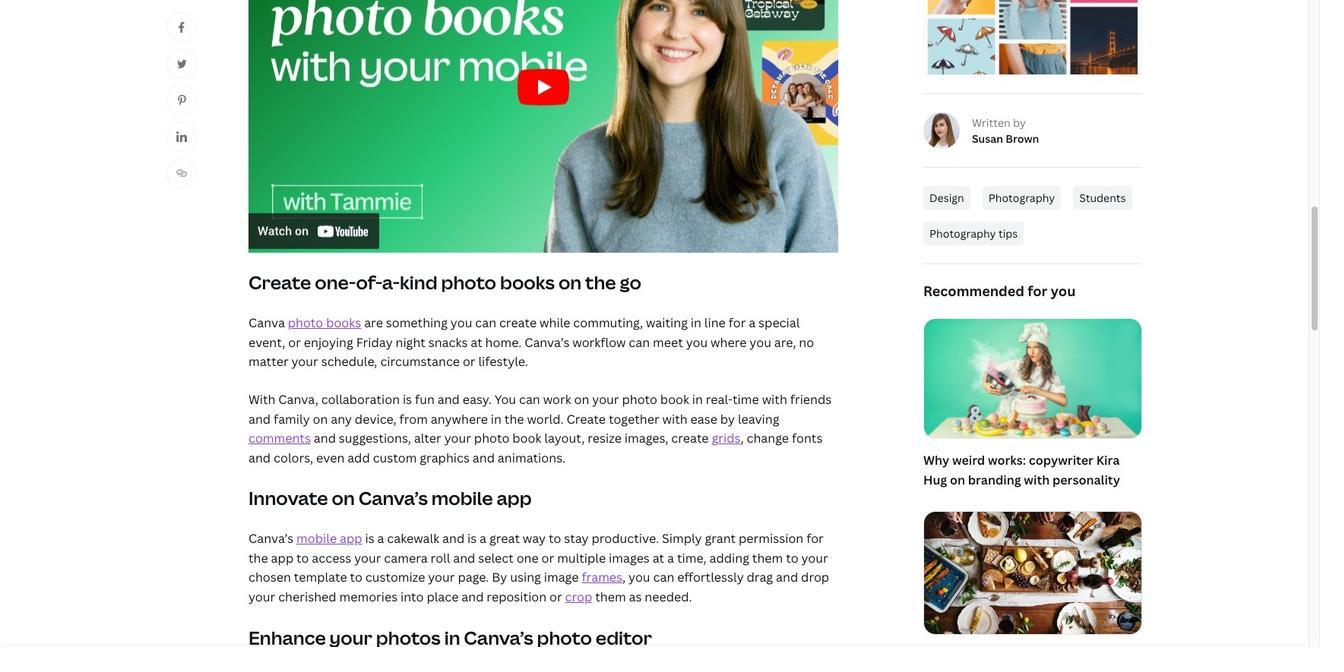 Task type: locate. For each thing, give the bounding box(es) containing it.
easy.
[[463, 392, 492, 408]]

0 horizontal spatial for
[[729, 315, 746, 332]]

2 horizontal spatial app
[[497, 486, 532, 511]]

app
[[497, 486, 532, 511], [340, 531, 362, 548], [271, 550, 294, 567]]

is left fun
[[403, 392, 412, 408]]

the down you
[[505, 411, 524, 428]]

kira
[[1097, 452, 1120, 469]]

a left special at the right
[[749, 315, 756, 332]]

your up the drop
[[802, 550, 829, 567]]

susan
[[973, 131, 1004, 146]]

1 vertical spatial books
[[326, 315, 361, 332]]

your inside "are something you can create while commuting, waiting in line for a special event, or enjoying friday night snacks at home. canva's workflow can meet you where you are, no matter your schedule, circumstance or lifestyle."
[[292, 354, 318, 371]]

the inside 'is a cakewalk and is a great way to stay productive. simply grant permission for the app to access your camera roll and select one or multiple images at a time, adding them to your chosen template to customize your page. by using image'
[[249, 550, 268, 567]]

canva
[[249, 315, 285, 332]]

the up chosen
[[249, 550, 268, 567]]

by up brown
[[1014, 115, 1026, 130]]

is inside with canva, collaboration is fun and easy. you can work on your photo book in real-time with friends and family on any device, from anywhere in the world. create together with ease by leaving comments and suggestions, alter your photo book layout, resize images, create grids
[[403, 392, 412, 408]]

, inside , change fonts and colors, even add custom graphics and animations.
[[741, 431, 744, 447]]

create up canva
[[249, 270, 311, 295]]

are,
[[775, 334, 797, 351]]

can right you
[[519, 392, 541, 408]]

on
[[559, 270, 582, 295], [575, 392, 590, 408], [313, 411, 328, 428], [951, 472, 966, 489], [332, 486, 355, 511]]

images
[[609, 550, 650, 567]]

2 horizontal spatial is
[[468, 531, 477, 548]]

is right mobile app link
[[365, 531, 375, 548]]

,
[[741, 431, 744, 447], [623, 570, 626, 587]]

students link
[[1074, 186, 1133, 210]]

create up home. at the left bottom of page
[[500, 315, 537, 332]]

to right way
[[549, 531, 561, 548]]

2 vertical spatial with
[[1025, 472, 1050, 489]]

crop
[[565, 589, 593, 606]]

0 horizontal spatial create
[[249, 270, 311, 295]]

images,
[[625, 431, 669, 447]]

access
[[312, 550, 352, 567]]

matter
[[249, 354, 289, 371]]

books
[[500, 270, 555, 295], [326, 315, 361, 332]]

your down enjoying
[[292, 354, 318, 371]]

customize
[[366, 570, 425, 587]]

using
[[510, 570, 541, 587]]

1 horizontal spatial the
[[505, 411, 524, 428]]

something
[[386, 315, 448, 332]]

app up great
[[497, 486, 532, 511]]

from
[[400, 411, 428, 428]]

photography down design "link"
[[930, 226, 997, 241]]

app up "access"
[[340, 531, 362, 548]]

or right one
[[542, 550, 555, 567]]

for up where
[[729, 315, 746, 332]]

in inside "are something you can create while commuting, waiting in line for a special event, or enjoying friday night snacks at home. canva's workflow can meet you where you are, no matter your schedule, circumstance or lifestyle."
[[691, 315, 702, 332]]

snacks
[[429, 334, 468, 351]]

1 horizontal spatial ,
[[741, 431, 744, 447]]

1 horizontal spatial is
[[403, 392, 412, 408]]

photography tips
[[930, 226, 1019, 241]]

drop
[[802, 570, 830, 587]]

frames
[[582, 570, 623, 587]]

at left home. at the left bottom of page
[[471, 334, 483, 351]]

your up customize
[[355, 550, 381, 567]]

them
[[753, 550, 783, 567], [596, 589, 626, 606]]

on right hug
[[951, 472, 966, 489]]

create down ease
[[672, 431, 709, 447]]

1 vertical spatial them
[[596, 589, 626, 606]]

them down permission
[[753, 550, 783, 567]]

you
[[1051, 282, 1076, 300], [451, 315, 473, 332], [686, 334, 708, 351], [750, 334, 772, 351], [629, 570, 651, 587]]

app up chosen
[[271, 550, 294, 567]]

, down leaving
[[741, 431, 744, 447]]

in down you
[[491, 411, 502, 428]]

1 vertical spatial create
[[672, 431, 709, 447]]

one-
[[315, 270, 356, 295]]

books up enjoying
[[326, 315, 361, 332]]

camera
[[384, 550, 428, 567]]

photography tips link
[[924, 222, 1025, 245]]

for right recommended
[[1028, 282, 1048, 300]]

your inside , you can effortlessly drag and drop your cherished memories into place and reposition or
[[249, 589, 276, 606]]

1 vertical spatial create
[[567, 411, 606, 428]]

0 horizontal spatial the
[[249, 550, 268, 567]]

photography for photography
[[989, 191, 1056, 205]]

or down image at the bottom left of the page
[[550, 589, 563, 606]]

or inside 'is a cakewalk and is a great way to stay productive. simply grant permission for the app to access your camera roll and select one or multiple images at a time, adding them to your chosen template to customize your page. by using image'
[[542, 550, 555, 567]]

on left any
[[313, 411, 328, 428]]

1 vertical spatial book
[[513, 431, 542, 447]]

0 vertical spatial for
[[1028, 282, 1048, 300]]

can inside with canva, collaboration is fun and easy. you can work on your photo book in real-time with friends and family on any device, from anywhere in the world. create together with ease by leaving comments and suggestions, alter your photo book layout, resize images, create grids
[[519, 392, 541, 408]]

written by susan brown
[[973, 115, 1040, 146]]

with down copywriter
[[1025, 472, 1050, 489]]

brown
[[1006, 131, 1040, 146]]

0 vertical spatial at
[[471, 334, 483, 351]]

by inside written by susan brown
[[1014, 115, 1026, 130]]

1 vertical spatial for
[[729, 315, 746, 332]]

image
[[544, 570, 579, 587]]

why weird works: copywriter kira hug on branding with personality
[[924, 452, 1121, 489]]

book up animations.
[[513, 431, 542, 447]]

0 horizontal spatial with
[[663, 411, 688, 428]]

for up the drop
[[807, 531, 824, 548]]

1 horizontal spatial canva's
[[359, 486, 428, 511]]

your down roll
[[428, 570, 455, 587]]

fun
[[415, 392, 435, 408]]

0 vertical spatial in
[[691, 315, 702, 332]]

is left great
[[468, 531, 477, 548]]

0 vertical spatial the
[[586, 270, 616, 295]]

to
[[549, 531, 561, 548], [297, 550, 309, 567], [786, 550, 799, 567], [350, 570, 363, 587]]

1 horizontal spatial create
[[672, 431, 709, 447]]

can up needed.
[[654, 570, 675, 587]]

can inside , you can effortlessly drag and drop your cherished memories into place and reposition or
[[654, 570, 675, 587]]

kira hug image
[[925, 319, 1142, 439]]

why weird works: copywriter kira hug on branding with personality link
[[924, 319, 1143, 494]]

0 vertical spatial book
[[661, 392, 690, 408]]

and up the page.
[[453, 550, 476, 567]]

can up home. at the left bottom of page
[[476, 315, 497, 332]]

1 vertical spatial app
[[340, 531, 362, 548]]

can left meet in the bottom of the page
[[629, 334, 650, 351]]

2 horizontal spatial with
[[1025, 472, 1050, 489]]

where
[[711, 334, 747, 351]]

2 horizontal spatial the
[[586, 270, 616, 295]]

lifestyle.
[[479, 354, 528, 371]]

photography up 'tips'
[[989, 191, 1056, 205]]

1 vertical spatial with
[[663, 411, 688, 428]]

0 horizontal spatial books
[[326, 315, 361, 332]]

canva's down while
[[525, 334, 570, 351]]

resize
[[588, 431, 622, 447]]

the left go
[[586, 270, 616, 295]]

1 horizontal spatial create
[[567, 411, 606, 428]]

1 vertical spatial canva's
[[359, 486, 428, 511]]

photo up 'together'
[[622, 392, 658, 408]]

0 vertical spatial by
[[1014, 115, 1026, 130]]

1 horizontal spatial book
[[661, 392, 690, 408]]

comments
[[249, 431, 311, 447]]

them inside 'is a cakewalk and is a great way to stay productive. simply grant permission for the app to access your camera roll and select one or multiple images at a time, adding them to your chosen template to customize your page. by using image'
[[753, 550, 783, 567]]

or
[[288, 334, 301, 351], [463, 354, 476, 371], [542, 550, 555, 567], [550, 589, 563, 606]]

mobile up "access"
[[297, 531, 337, 548]]

2 vertical spatial app
[[271, 550, 294, 567]]

0 vertical spatial ,
[[741, 431, 744, 447]]

time,
[[677, 550, 707, 567]]

0 vertical spatial create
[[500, 315, 537, 332]]

photo
[[441, 270, 497, 295], [288, 315, 323, 332], [622, 392, 658, 408], [474, 431, 510, 447]]

them down the 'frames' link
[[596, 589, 626, 606]]

at right images
[[653, 550, 665, 567]]

you
[[495, 392, 516, 408]]

0 horizontal spatial by
[[721, 411, 735, 428]]

1 vertical spatial ,
[[623, 570, 626, 587]]

animations.
[[498, 450, 566, 467]]

1 vertical spatial at
[[653, 550, 665, 567]]

, up crop them as needed.
[[623, 570, 626, 587]]

time
[[733, 392, 760, 408]]

works:
[[989, 452, 1027, 469]]

with inside why weird works: copywriter kira hug on branding with personality
[[1025, 472, 1050, 489]]

schedule,
[[321, 354, 378, 371]]

0 horizontal spatial create
[[500, 315, 537, 332]]

simply
[[662, 531, 702, 548]]

and right drag in the right bottom of the page
[[776, 570, 799, 587]]

students
[[1080, 191, 1127, 205]]

1 vertical spatial mobile
[[297, 531, 337, 548]]

books up while
[[500, 270, 555, 295]]

mobile app link
[[297, 531, 362, 548]]

to down permission
[[786, 550, 799, 567]]

for
[[1028, 282, 1048, 300], [729, 315, 746, 332], [807, 531, 824, 548]]

1 horizontal spatial with
[[762, 392, 788, 408]]

no
[[799, 334, 815, 351]]

1 horizontal spatial books
[[500, 270, 555, 295]]

into
[[401, 589, 424, 606]]

any
[[331, 411, 352, 428]]

in
[[691, 315, 702, 332], [693, 392, 703, 408], [491, 411, 502, 428]]

event,
[[249, 334, 285, 351]]

1 horizontal spatial for
[[807, 531, 824, 548]]

canva's down custom
[[359, 486, 428, 511]]

0 horizontal spatial canva's
[[249, 531, 294, 548]]

1 horizontal spatial mobile
[[432, 486, 493, 511]]

create inside with canva, collaboration is fun and easy. you can work on your photo book in real-time with friends and family on any device, from anywhere in the world. create together with ease by leaving comments and suggestions, alter your photo book layout, resize images, create grids
[[567, 411, 606, 428]]

, inside , you can effortlessly drag and drop your cherished memories into place and reposition or
[[623, 570, 626, 587]]

and up anywhere
[[438, 392, 460, 408]]

0 vertical spatial them
[[753, 550, 783, 567]]

leaving
[[738, 411, 780, 428]]

a
[[749, 315, 756, 332], [378, 531, 384, 548], [480, 531, 487, 548], [668, 550, 675, 567]]

0 vertical spatial app
[[497, 486, 532, 511]]

photography link
[[983, 186, 1062, 210]]

0 vertical spatial mobile
[[432, 486, 493, 511]]

mobile down the graphics
[[432, 486, 493, 511]]

1 horizontal spatial them
[[753, 550, 783, 567]]

in left the line
[[691, 315, 702, 332]]

1 vertical spatial photography
[[930, 226, 997, 241]]

0 vertical spatial canva's
[[525, 334, 570, 351]]

2 vertical spatial for
[[807, 531, 824, 548]]

0 horizontal spatial at
[[471, 334, 483, 351]]

with left ease
[[663, 411, 688, 428]]

in up ease
[[693, 392, 703, 408]]

on up while
[[559, 270, 582, 295]]

your down chosen
[[249, 589, 276, 606]]

0 vertical spatial create
[[249, 270, 311, 295]]

special
[[759, 315, 800, 332]]

0 vertical spatial with
[[762, 392, 788, 408]]

1 vertical spatial in
[[693, 392, 703, 408]]

at inside 'is a cakewalk and is a great way to stay productive. simply grant permission for the app to access your camera roll and select one or multiple images at a time, adding them to your chosen template to customize your page. by using image'
[[653, 550, 665, 567]]

canva's up chosen
[[249, 531, 294, 548]]

copywriter
[[1030, 452, 1094, 469]]

2 vertical spatial the
[[249, 550, 268, 567]]

create up 'resize'
[[567, 411, 606, 428]]

2 horizontal spatial canva's
[[525, 334, 570, 351]]

roll
[[431, 550, 450, 567]]

by up grids
[[721, 411, 735, 428]]

go
[[620, 270, 642, 295]]

the inside with canva, collaboration is fun and easy. you can work on your photo book in real-time with friends and family on any device, from anywhere in the world. create together with ease by leaving comments and suggestions, alter your photo book layout, resize images, create grids
[[505, 411, 524, 428]]

book
[[661, 392, 690, 408], [513, 431, 542, 447]]

0 vertical spatial photography
[[989, 191, 1056, 205]]

0 horizontal spatial ,
[[623, 570, 626, 587]]

1 horizontal spatial at
[[653, 550, 665, 567]]

design link
[[924, 186, 971, 210]]

book left real-
[[661, 392, 690, 408]]

0 vertical spatial books
[[500, 270, 555, 295]]

photo up enjoying
[[288, 315, 323, 332]]

by
[[1014, 115, 1026, 130], [721, 411, 735, 428]]

1 horizontal spatial by
[[1014, 115, 1026, 130]]

create inside with canva, collaboration is fun and easy. you can work on your photo book in real-time with friends and family on any device, from anywhere in the world. create together with ease by leaving comments and suggestions, alter your photo book layout, resize images, create grids
[[672, 431, 709, 447]]

2 vertical spatial canva's
[[249, 531, 294, 548]]

with up leaving
[[762, 392, 788, 408]]

1 vertical spatial by
[[721, 411, 735, 428]]

graphics
[[420, 450, 470, 467]]

recommended for you
[[924, 282, 1076, 300]]

0 horizontal spatial app
[[271, 550, 294, 567]]

1 vertical spatial the
[[505, 411, 524, 428]]



Task type: describe. For each thing, give the bounding box(es) containing it.
adding
[[710, 550, 750, 567]]

comments link
[[249, 431, 311, 447]]

your up 'together'
[[593, 392, 619, 408]]

or inside , you can effortlessly drag and drop your cherished memories into place and reposition or
[[550, 589, 563, 606]]

, for frames
[[623, 570, 626, 587]]

are
[[364, 315, 383, 332]]

waiting
[[646, 315, 688, 332]]

on inside why weird works: copywriter kira hug on branding with personality
[[951, 472, 966, 489]]

grids link
[[712, 431, 741, 447]]

grids
[[712, 431, 741, 447]]

way
[[523, 531, 546, 548]]

crop them as needed.
[[565, 589, 693, 606]]

custom
[[373, 450, 417, 467]]

to down canva's mobile app
[[297, 550, 309, 567]]

at inside "are something you can create while commuting, waiting in line for a special event, or enjoying friday night snacks at home. canva's workflow can meet you where you are, no matter your schedule, circumstance or lifestyle."
[[471, 334, 483, 351]]

as
[[629, 589, 642, 606]]

and right the graphics
[[473, 450, 495, 467]]

a inside "are something you can create while commuting, waiting in line for a special event, or enjoying friday night snacks at home. canva's workflow can meet you where you are, no matter your schedule, circumstance or lifestyle."
[[749, 315, 756, 332]]

grant
[[705, 531, 736, 548]]

2 vertical spatial in
[[491, 411, 502, 428]]

commuting,
[[574, 315, 643, 332]]

innovate
[[249, 486, 328, 511]]

enjoying
[[304, 334, 353, 351]]

guide design food wine image
[[925, 513, 1142, 635]]

friday
[[356, 334, 393, 351]]

canva,
[[279, 392, 319, 408]]

device,
[[355, 411, 397, 428]]

change
[[747, 431, 789, 447]]

and down the page.
[[462, 589, 484, 606]]

written
[[973, 115, 1011, 130]]

colors,
[[274, 450, 313, 467]]

photography for photography tips
[[930, 226, 997, 241]]

app inside 'is a cakewalk and is a great way to stay productive. simply grant permission for the app to access your camera roll and select one or multiple images at a time, adding them to your chosen template to customize your page. by using image'
[[271, 550, 294, 567]]

you inside , you can effortlessly drag and drop your cherished memories into place and reposition or
[[629, 570, 651, 587]]

by inside with canva, collaboration is fun and easy. you can work on your photo book in real-time with friends and family on any device, from anywhere in the world. create together with ease by leaving comments and suggestions, alter your photo book layout, resize images, create grids
[[721, 411, 735, 428]]

photo right kind at the top
[[441, 270, 497, 295]]

hug
[[924, 472, 948, 489]]

crop link
[[565, 589, 593, 606]]

with canva, collaboration is fun and easy. you can work on your photo book in real-time with friends and family on any device, from anywhere in the world. create together with ease by leaving comments and suggestions, alter your photo book layout, resize images, create grids
[[249, 392, 832, 447]]

photo books link
[[288, 315, 361, 332]]

real-
[[706, 392, 733, 408]]

or down canva photo books
[[288, 334, 301, 351]]

while
[[540, 315, 571, 332]]

photo down anywhere
[[474, 431, 510, 447]]

or down snacks
[[463, 354, 476, 371]]

friends
[[791, 392, 832, 408]]

0 horizontal spatial them
[[596, 589, 626, 606]]

and up even
[[314, 431, 336, 447]]

and down with in the left bottom of the page
[[249, 411, 271, 428]]

create inside "are something you can create while commuting, waiting in line for a special event, or enjoying friday night snacks at home. canva's workflow can meet you where you are, no matter your schedule, circumstance or lifestyle."
[[500, 315, 537, 332]]

layout,
[[545, 431, 585, 447]]

, change fonts and colors, even add custom graphics and animations.
[[249, 431, 823, 467]]

together
[[609, 411, 660, 428]]

page.
[[458, 570, 489, 587]]

branding
[[969, 472, 1022, 489]]

0 horizontal spatial is
[[365, 531, 375, 548]]

add
[[348, 450, 370, 467]]

fonts
[[792, 431, 823, 447]]

circumstance
[[381, 354, 460, 371]]

canva photo books
[[249, 315, 361, 332]]

canva's inside "are something you can create while commuting, waiting in line for a special event, or enjoying friday night snacks at home. canva's workflow can meet you where you are, no matter your schedule, circumstance or lifestyle."
[[525, 334, 570, 351]]

tips
[[999, 226, 1019, 241]]

permission
[[739, 531, 804, 548]]

a left time,
[[668, 550, 675, 567]]

even
[[316, 450, 345, 467]]

canva's mobile app
[[249, 531, 362, 548]]

great
[[490, 531, 520, 548]]

for inside 'is a cakewalk and is a great way to stay productive. simply grant permission for the app to access your camera roll and select one or multiple images at a time, adding them to your chosen template to customize your page. by using image'
[[807, 531, 824, 548]]

are something you can create while commuting, waiting in line for a special event, or enjoying friday night snacks at home. canva's workflow can meet you where you are, no matter your schedule, circumstance or lifestyle.
[[249, 315, 815, 371]]

anywhere
[[431, 411, 488, 428]]

suggestions,
[[339, 431, 411, 447]]

design
[[930, 191, 965, 205]]

create one-of-a-kind photo books on the go
[[249, 270, 642, 295]]

a-
[[382, 270, 400, 295]]

chosen
[[249, 570, 291, 587]]

and up roll
[[443, 531, 465, 548]]

2 horizontal spatial for
[[1028, 282, 1048, 300]]

, you can effortlessly drag and drop your cherished memories into place and reposition or
[[249, 570, 830, 606]]

frames link
[[582, 570, 623, 587]]

1 horizontal spatial app
[[340, 531, 362, 548]]

line
[[705, 315, 726, 332]]

world.
[[527, 411, 564, 428]]

a left great
[[480, 531, 487, 548]]

ease
[[691, 411, 718, 428]]

select
[[479, 550, 514, 567]]

weird
[[953, 452, 986, 469]]

0 horizontal spatial book
[[513, 431, 542, 447]]

meet
[[653, 334, 684, 351]]

workflow
[[573, 334, 626, 351]]

work
[[543, 392, 572, 408]]

, for grids
[[741, 431, 744, 447]]

on right work
[[575, 392, 590, 408]]

innovate on canva's mobile app
[[249, 486, 532, 511]]

by
[[492, 570, 507, 587]]

home.
[[486, 334, 522, 351]]

reposition
[[487, 589, 547, 606]]

cherished
[[278, 589, 337, 606]]

productive.
[[592, 531, 659, 548]]

kind
[[400, 270, 438, 295]]

a up camera
[[378, 531, 384, 548]]

memories
[[340, 589, 398, 606]]

why
[[924, 452, 950, 469]]

0 horizontal spatial mobile
[[297, 531, 337, 548]]

your down anywhere
[[445, 431, 471, 447]]

for inside "are something you can create while commuting, waiting in line for a special event, or enjoying friday night snacks at home. canva's workflow can meet you where you are, no matter your schedule, circumstance or lifestyle."
[[729, 315, 746, 332]]

to up memories on the bottom of the page
[[350, 570, 363, 587]]

multiple
[[558, 550, 606, 567]]

and down comments
[[249, 450, 271, 467]]

on down even
[[332, 486, 355, 511]]

one
[[517, 550, 539, 567]]

collaboration
[[321, 392, 400, 408]]

family
[[274, 411, 310, 428]]

personality
[[1053, 472, 1121, 489]]



Task type: vqa. For each thing, say whether or not it's contained in the screenshot.
the topmost ,
yes



